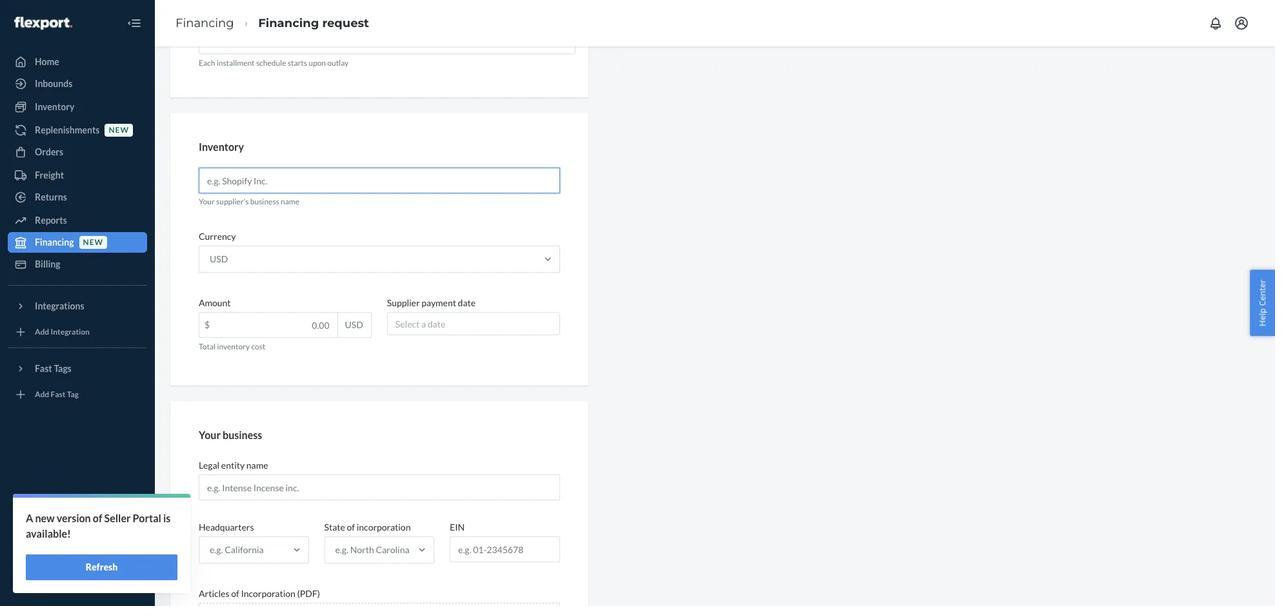 Task type: vqa. For each thing, say whether or not it's contained in the screenshot.
breadcrumbs navigation
yes



Task type: locate. For each thing, give the bounding box(es) containing it.
0 horizontal spatial center
[[56, 553, 84, 564]]

financing up "starts"
[[258, 16, 319, 30]]

give feedback
[[35, 575, 94, 586]]

of right articles
[[231, 589, 239, 600]]

version
[[57, 513, 91, 525]]

of for articles of incorporation (pdf)
[[231, 589, 239, 600]]

fast tags
[[35, 364, 72, 374]]

0 vertical spatial add
[[35, 328, 49, 337]]

date for supplier payment date
[[458, 298, 476, 309]]

1 horizontal spatial date
[[458, 298, 476, 309]]

usd down the currency
[[210, 254, 228, 265]]

select a date
[[396, 319, 446, 330]]

payment
[[422, 298, 456, 309]]

name
[[281, 197, 300, 207], [247, 460, 268, 471]]

a new version of seller portal is available!
[[26, 513, 171, 540]]

1 horizontal spatial inventory
[[199, 141, 244, 153]]

entity
[[221, 460, 245, 471]]

business
[[250, 197, 279, 207], [223, 430, 262, 442]]

name right supplier's
[[281, 197, 300, 207]]

1 horizontal spatial name
[[281, 197, 300, 207]]

of inside a new version of seller portal is available!
[[93, 513, 102, 525]]

0 vertical spatial usd
[[210, 254, 228, 265]]

0 vertical spatial fast
[[35, 364, 52, 374]]

0 horizontal spatial new
[[35, 513, 55, 525]]

fast left "tag"
[[51, 390, 65, 400]]

1 vertical spatial inventory
[[199, 141, 244, 153]]

1 horizontal spatial new
[[83, 238, 103, 248]]

talk to support button
[[8, 527, 147, 548]]

help center inside 'link'
[[35, 553, 84, 564]]

1 vertical spatial add
[[35, 390, 49, 400]]

supplier
[[387, 298, 420, 309]]

help center link
[[8, 549, 147, 569]]

cost
[[251, 342, 266, 352]]

inventory up supplier's
[[199, 141, 244, 153]]

starts
[[288, 58, 307, 68]]

2 vertical spatial new
[[35, 513, 55, 525]]

e.g.
[[210, 545, 223, 556], [335, 545, 349, 556]]

ein
[[450, 522, 465, 533]]

0 horizontal spatial date
[[428, 319, 446, 330]]

e.g. left north
[[335, 545, 349, 556]]

$
[[205, 320, 210, 331]]

1 horizontal spatial center
[[1257, 280, 1269, 306]]

fast tags button
[[8, 359, 147, 380]]

open notifications image
[[1209, 15, 1224, 31]]

business up legal entity name
[[223, 430, 262, 442]]

articles
[[199, 589, 230, 600]]

replenishments
[[35, 125, 100, 136]]

help inside help center 'link'
[[35, 553, 54, 564]]

total inventory cost
[[199, 342, 266, 352]]

your left supplier's
[[199, 197, 215, 207]]

0 horizontal spatial name
[[247, 460, 268, 471]]

center inside button
[[1257, 280, 1269, 306]]

amount
[[199, 298, 231, 309]]

1 vertical spatial help
[[35, 553, 54, 564]]

add fast tag
[[35, 390, 79, 400]]

0 vertical spatial your
[[199, 197, 215, 207]]

seller
[[104, 513, 131, 525]]

date right "payment"
[[458, 298, 476, 309]]

0 horizontal spatial e.g.
[[210, 545, 223, 556]]

integration
[[51, 328, 90, 337]]

1 horizontal spatial e.g.
[[335, 545, 349, 556]]

refresh button
[[26, 555, 178, 581]]

0 vertical spatial business
[[250, 197, 279, 207]]

0 horizontal spatial usd
[[210, 254, 228, 265]]

2 add from the top
[[35, 390, 49, 400]]

of left seller
[[93, 513, 102, 525]]

0 vertical spatial help
[[1257, 309, 1269, 327]]

1 your from the top
[[199, 197, 215, 207]]

installment
[[217, 58, 255, 68]]

0 horizontal spatial help
[[35, 553, 54, 564]]

2 horizontal spatial new
[[109, 126, 129, 135]]

inventory
[[35, 101, 74, 112], [199, 141, 244, 153]]

e.g. for e.g. california
[[210, 545, 223, 556]]

0 vertical spatial inventory
[[35, 101, 74, 112]]

orders
[[35, 147, 63, 158]]

freight
[[35, 170, 64, 181]]

add down "fast tags"
[[35, 390, 49, 400]]

1 add from the top
[[35, 328, 49, 337]]

total
[[199, 342, 216, 352]]

new right a
[[35, 513, 55, 525]]

new for replenishments
[[109, 126, 129, 135]]

0 vertical spatial new
[[109, 126, 129, 135]]

your for your supplier's business name
[[199, 197, 215, 207]]

of right state
[[347, 522, 355, 533]]

tag
[[67, 390, 79, 400]]

e.g. Shopify Inc. field
[[199, 168, 560, 194]]

new up the orders link
[[109, 126, 129, 135]]

0 vertical spatial help center
[[1257, 280, 1269, 327]]

legal
[[199, 460, 220, 471]]

add left integration
[[35, 328, 49, 337]]

name right entity
[[247, 460, 268, 471]]

currency
[[199, 231, 236, 242]]

fast left tags on the bottom left of page
[[35, 364, 52, 374]]

financing
[[176, 16, 234, 30], [258, 16, 319, 30], [35, 237, 74, 248]]

select
[[396, 319, 420, 330]]

1 vertical spatial help center
[[35, 553, 84, 564]]

your
[[199, 197, 215, 207], [199, 430, 221, 442]]

1 vertical spatial new
[[83, 238, 103, 248]]

2 your from the top
[[199, 430, 221, 442]]

e.g. down headquarters
[[210, 545, 223, 556]]

your business
[[199, 430, 262, 442]]

help center button
[[1251, 270, 1276, 337]]

add for add fast tag
[[35, 390, 49, 400]]

tags
[[54, 364, 72, 374]]

0 horizontal spatial help center
[[35, 553, 84, 564]]

available!
[[26, 528, 71, 540]]

inbounds link
[[8, 74, 147, 94]]

breadcrumbs navigation
[[165, 4, 380, 42]]

date
[[458, 298, 476, 309], [428, 319, 446, 330]]

financing up each at the top left of page
[[176, 16, 234, 30]]

1 vertical spatial date
[[428, 319, 446, 330]]

0 vertical spatial date
[[458, 298, 476, 309]]

2 horizontal spatial financing
[[258, 16, 319, 30]]

1 vertical spatial center
[[56, 553, 84, 564]]

new
[[109, 126, 129, 135], [83, 238, 103, 248], [35, 513, 55, 525]]

a
[[26, 513, 33, 525]]

your up legal
[[199, 430, 221, 442]]

1 horizontal spatial help
[[1257, 309, 1269, 327]]

schedule
[[256, 58, 286, 68]]

e.g. Intense Incense inc. field
[[199, 475, 560, 501]]

inventory down inbounds
[[35, 101, 74, 112]]

1 vertical spatial usd
[[345, 320, 363, 331]]

open account menu image
[[1235, 15, 1250, 31]]

1 horizontal spatial help center
[[1257, 280, 1269, 327]]

date right a
[[428, 319, 446, 330]]

1 vertical spatial name
[[247, 460, 268, 471]]

talk to support
[[35, 531, 96, 542]]

0.00 text field
[[200, 313, 337, 338]]

1 e.g. from the left
[[210, 545, 223, 556]]

a
[[422, 319, 426, 330]]

fast
[[35, 364, 52, 374], [51, 390, 65, 400]]

e.g. 01-2345678 text field
[[451, 538, 560, 562]]

new down reports link
[[83, 238, 103, 248]]

1 vertical spatial business
[[223, 430, 262, 442]]

1 vertical spatial your
[[199, 430, 221, 442]]

of
[[93, 513, 102, 525], [347, 522, 355, 533], [231, 589, 239, 600]]

2 e.g. from the left
[[335, 545, 349, 556]]

0 vertical spatial name
[[281, 197, 300, 207]]

center
[[1257, 280, 1269, 306], [56, 553, 84, 564]]

1 horizontal spatial financing
[[176, 16, 234, 30]]

financing down reports
[[35, 237, 74, 248]]

0 horizontal spatial of
[[93, 513, 102, 525]]

0 vertical spatial center
[[1257, 280, 1269, 306]]

financing link
[[176, 16, 234, 30]]

new inside a new version of seller portal is available!
[[35, 513, 55, 525]]

business right supplier's
[[250, 197, 279, 207]]

2 horizontal spatial of
[[347, 522, 355, 533]]

help center
[[1257, 280, 1269, 327], [35, 553, 84, 564]]

usd left select
[[345, 320, 363, 331]]

help
[[1257, 309, 1269, 327], [35, 553, 54, 564]]

orders link
[[8, 142, 147, 163]]

feedback
[[55, 575, 94, 586]]

1 horizontal spatial of
[[231, 589, 239, 600]]



Task type: describe. For each thing, give the bounding box(es) containing it.
e.g. california
[[210, 545, 264, 556]]

is
[[163, 513, 171, 525]]

1 horizontal spatial usd
[[345, 320, 363, 331]]

(pdf)
[[297, 589, 320, 600]]

billing
[[35, 259, 60, 270]]

reports link
[[8, 210, 147, 231]]

help inside help center button
[[1257, 309, 1269, 327]]

articles of incorporation (pdf)
[[199, 589, 320, 600]]

freight link
[[8, 165, 147, 186]]

returns
[[35, 192, 67, 203]]

each
[[199, 58, 215, 68]]

your for your business
[[199, 430, 221, 442]]

your supplier's business name
[[199, 197, 300, 207]]

request
[[322, 16, 369, 30]]

incorporation
[[241, 589, 296, 600]]

new for financing
[[83, 238, 103, 248]]

settings
[[35, 509, 68, 520]]

flexport logo image
[[14, 17, 72, 30]]

each installment schedule starts upon outlay
[[199, 58, 349, 68]]

headquarters
[[199, 522, 254, 533]]

refresh
[[86, 562, 118, 573]]

state
[[324, 522, 345, 533]]

give
[[35, 575, 53, 586]]

add integration
[[35, 328, 90, 337]]

portal
[[133, 513, 161, 525]]

home link
[[8, 52, 147, 72]]

outlay
[[328, 58, 349, 68]]

1 vertical spatial fast
[[51, 390, 65, 400]]

e.g. north carolina
[[335, 545, 410, 556]]

returns link
[[8, 187, 147, 208]]

incorporation
[[357, 522, 411, 533]]

financing for 'financing' "link" on the top of page
[[176, 16, 234, 30]]

help center inside button
[[1257, 280, 1269, 327]]

billing link
[[8, 254, 147, 275]]

inventory
[[217, 342, 250, 352]]

inventory link
[[8, 97, 147, 118]]

north
[[350, 545, 374, 556]]

upon
[[309, 58, 326, 68]]

reports
[[35, 215, 67, 226]]

e.g. for e.g. north carolina
[[335, 545, 349, 556]]

home
[[35, 56, 59, 67]]

add for add integration
[[35, 328, 49, 337]]

add integration link
[[8, 322, 147, 343]]

talk
[[35, 531, 51, 542]]

center inside 'link'
[[56, 553, 84, 564]]

of for state of incorporation
[[347, 522, 355, 533]]

carolina
[[376, 545, 410, 556]]

fast inside 'dropdown button'
[[35, 364, 52, 374]]

0 horizontal spatial financing
[[35, 237, 74, 248]]

integrations button
[[8, 296, 147, 317]]

add fast tag link
[[8, 385, 147, 405]]

integrations
[[35, 301, 84, 312]]

supplier's
[[216, 197, 249, 207]]

state of incorporation
[[324, 522, 411, 533]]

inbounds
[[35, 78, 73, 89]]

give feedback button
[[8, 571, 147, 591]]

support
[[63, 531, 96, 542]]

financing request link
[[258, 16, 369, 30]]

close navigation image
[[127, 15, 142, 31]]

california
[[225, 545, 264, 556]]

0 horizontal spatial inventory
[[35, 101, 74, 112]]

to
[[53, 531, 62, 542]]

financing request
[[258, 16, 369, 30]]

legal entity name
[[199, 460, 268, 471]]

supplier payment date
[[387, 298, 476, 309]]

financing for financing request
[[258, 16, 319, 30]]

date for select a date
[[428, 319, 446, 330]]

settings link
[[8, 505, 147, 526]]



